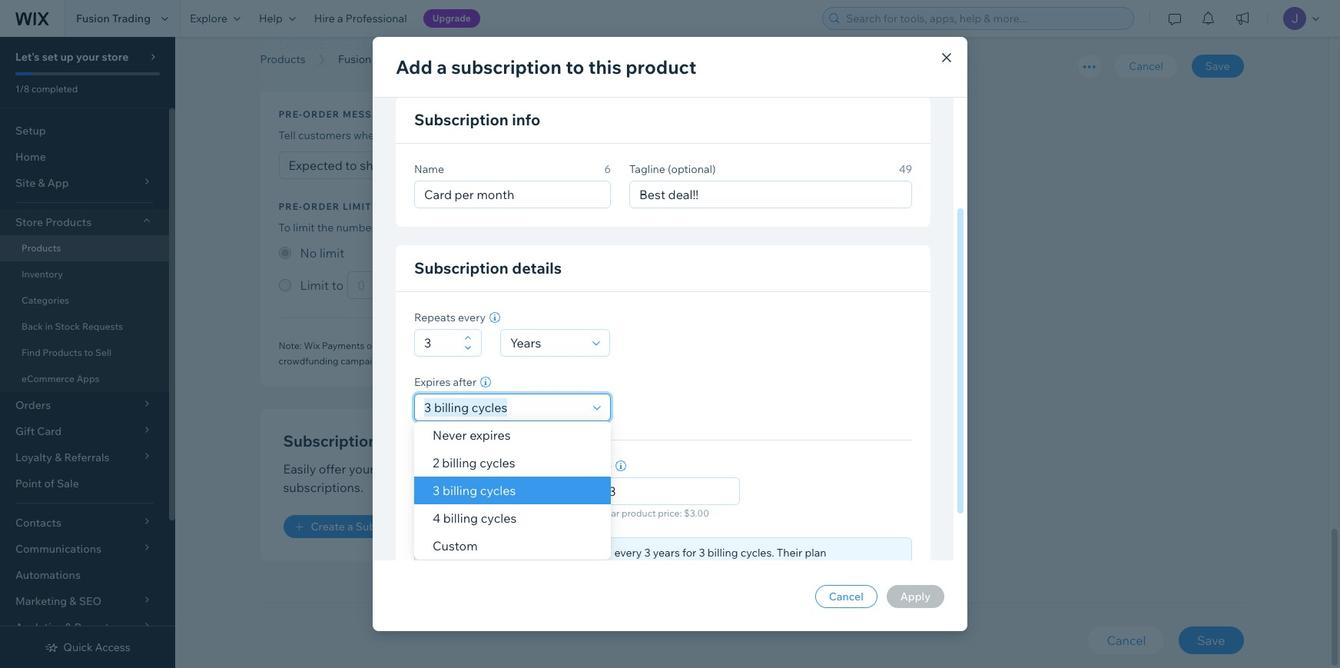 Task type: locate. For each thing, give the bounding box(es) containing it.
1 horizontal spatial to
[[566, 55, 585, 78]]

billing right 2
[[442, 455, 477, 470]]

0 horizontal spatial 0 number field
[[420, 478, 488, 504]]

pre- for to limit the number of items available for pre-order, start tracking this product's inventory.
[[279, 201, 303, 213]]

products link inside subscriptions "form"
[[253, 52, 313, 67]]

learn left how
[[727, 221, 755, 235]]

or inside let customers buy this product before it's released or when it's out of stock. learn about pre-order
[[570, 37, 582, 53]]

1 vertical spatial limit
[[293, 221, 315, 235]]

within
[[616, 340, 642, 352]]

are left 'delivered'
[[558, 340, 571, 352]]

1 horizontal spatial learn
[[727, 221, 755, 235]]

limit right the to
[[293, 221, 315, 235]]

this inside let customers buy this product before it's released or when it's out of stock. learn about pre-order
[[387, 37, 408, 53]]

0 number field
[[420, 478, 488, 504], [604, 478, 735, 504]]

home link
[[0, 144, 169, 170]]

0 vertical spatial products
[[517, 340, 556, 352]]

every up orders at the bottom
[[458, 311, 486, 324]]

a for subscription
[[437, 55, 447, 78]]

1 vertical spatial fusion
[[338, 52, 372, 66]]

0 vertical spatial products link
[[253, 52, 313, 67]]

your
[[424, 546, 447, 560]]

set
[[42, 50, 58, 64]]

2 horizontal spatial pre-
[[484, 221, 504, 235]]

$ inside button
[[505, 484, 512, 498]]

0 horizontal spatial fusion
[[76, 12, 110, 25]]

$3.00 right charged
[[583, 546, 612, 560]]

0 vertical spatial your
[[76, 50, 99, 64]]

1 vertical spatial products
[[377, 462, 429, 477]]

items
[[391, 221, 418, 235]]

products down 'help' button
[[260, 52, 306, 66]]

0 horizontal spatial are
[[558, 340, 571, 352]]

2 vertical spatial subscription
[[356, 520, 421, 534]]

the right orders at the bottom
[[500, 340, 515, 352]]

$3.00 right price:
[[684, 507, 709, 519]]

after left 9
[[476, 560, 500, 574]]

4 billing cycles
[[433, 510, 517, 526]]

add
[[396, 55, 433, 78]]

the down pre-order limit
[[317, 221, 334, 235]]

product up the add
[[411, 37, 457, 53]]

6
[[605, 162, 611, 176]]

or right shipped
[[524, 129, 534, 143]]

find products to sell link
[[0, 340, 169, 366]]

1 pre- from the top
[[279, 109, 303, 120]]

subscription details
[[414, 258, 562, 278]]

products link down 'help' button
[[253, 52, 313, 67]]

1 horizontal spatial it's
[[619, 37, 635, 53]]

1 horizontal spatial will
[[446, 129, 463, 143]]

0 vertical spatial limit
[[343, 201, 372, 213]]

order left message
[[303, 109, 340, 120]]

available
[[421, 221, 465, 235]]

when inside let customers buy this product before it's released or when it's out of stock. learn about pre-order
[[585, 37, 616, 53]]

will up 9
[[505, 546, 521, 560]]

info
[[512, 110, 541, 129]]

1 horizontal spatial limit
[[343, 201, 372, 213]]

0 horizontal spatial the
[[317, 221, 334, 235]]

0 vertical spatial pre-
[[279, 109, 303, 120]]

a right part
[[863, 340, 868, 352]]

2 horizontal spatial the
[[701, 340, 715, 352]]

1 horizontal spatial your
[[349, 462, 375, 477]]

delivered
[[573, 340, 614, 352]]

1 horizontal spatial are
[[801, 340, 814, 352]]

back in stock requests link
[[0, 314, 169, 340]]

$ down recurring
[[505, 484, 512, 498]]

1 horizontal spatial 0 number field
[[604, 478, 735, 504]]

0 vertical spatial cycles
[[480, 455, 516, 470]]

cycles down recurring
[[480, 483, 516, 498]]

1 vertical spatial products link
[[0, 235, 169, 261]]

0 horizontal spatial your
[[76, 50, 99, 64]]

tell customers when this product will be shipped or delivered.
[[279, 129, 586, 143]]

2 vertical spatial customers
[[449, 546, 502, 560]]

0 vertical spatial customers
[[300, 37, 360, 53]]

products right 'store'
[[46, 215, 92, 229]]

3 inside option
[[433, 483, 440, 498]]

quick access
[[63, 640, 130, 654]]

when left out
[[585, 37, 616, 53]]

a right hire
[[338, 12, 343, 25]]

purchase
[[717, 340, 757, 352]]

setup link
[[0, 118, 169, 144]]

0 vertical spatial pre-
[[350, 56, 373, 71]]

2 pre- from the top
[[279, 201, 303, 213]]

be up years.
[[523, 546, 536, 560]]

2 vertical spatial pre-
[[428, 340, 445, 352]]

1 vertical spatial $3.00
[[583, 546, 612, 560]]

cancel button
[[1116, 55, 1178, 78], [815, 585, 878, 608], [1089, 627, 1165, 655]]

2 vertical spatial order
[[303, 201, 340, 213]]

0 vertical spatial subscription
[[414, 110, 509, 129]]

start
[[536, 221, 559, 235]]

1 vertical spatial be
[[523, 546, 536, 560]]

3 billing cycles option
[[414, 477, 611, 504]]

2
[[433, 455, 440, 470]]

2 horizontal spatial when
[[585, 37, 616, 53]]

to inside sidebar element
[[84, 347, 93, 358]]

1 horizontal spatial for
[[683, 546, 697, 560]]

learn
[[279, 56, 311, 71], [727, 221, 755, 235]]

order inside let customers buy this product before it's released or when it's out of stock. learn about pre-order
[[373, 56, 405, 71]]

select field up expires at the left
[[420, 394, 589, 421]]

list box
[[414, 421, 611, 560]]

0 horizontal spatial it's
[[500, 37, 516, 53]]

3 right years
[[699, 546, 705, 560]]

pre-order limit
[[279, 201, 372, 213]]

subscription
[[451, 55, 562, 78]]

2 it's from the left
[[619, 37, 635, 53]]

name
[[414, 162, 444, 176]]

will down your at the left bottom of the page
[[424, 560, 441, 574]]

2 vertical spatial cancel
[[1107, 633, 1147, 648]]

customers for will
[[449, 546, 502, 560]]

billing left the cycles.
[[708, 546, 738, 560]]

plan
[[805, 546, 827, 560]]

0 vertical spatial for
[[467, 221, 481, 235]]

subscriptions.
[[283, 480, 363, 495]]

0 horizontal spatial or
[[524, 129, 534, 143]]

customers down pre-order message
[[298, 129, 351, 143]]

2 0 number field from the left
[[604, 478, 735, 504]]

fusion
[[76, 12, 110, 25], [338, 52, 372, 66]]

tracking
[[561, 221, 603, 235]]

customers inside let customers buy this product before it's released or when it's out of stock. learn about pre-order
[[300, 37, 360, 53]]

Select field
[[506, 330, 588, 356], [420, 394, 589, 421]]

of inside let customers buy this product before it's released or when it's out of stock. learn about pre-order
[[660, 37, 671, 53]]

pre- left toy
[[350, 56, 373, 71]]

0 vertical spatial when
[[585, 37, 616, 53]]

find products to sell
[[22, 347, 112, 358]]

billing down on
[[443, 483, 478, 498]]

pre- for tell customers when this product will be shipped or delivered.
[[279, 109, 303, 120]]

$ up regular
[[597, 484, 604, 499]]

recurring
[[459, 462, 511, 477]]

2 horizontal spatial will
[[505, 546, 521, 560]]

first time_stores_subsciptions and reccuring orders_calender and box copy image
[[716, 447, 882, 524]]

wix
[[304, 340, 320, 352]]

pre- down e.g., coffee of the month field
[[484, 221, 504, 235]]

this
[[387, 37, 408, 53], [589, 55, 622, 78], [383, 129, 402, 143], [605, 221, 623, 235]]

a right on
[[449, 462, 456, 477]]

1 horizontal spatial the
[[500, 340, 515, 352]]

1 vertical spatial customers
[[298, 129, 351, 143]]

0 vertical spatial learn
[[279, 56, 311, 71]]

details
[[512, 258, 562, 278]]

price
[[587, 459, 612, 473]]

order up number
[[303, 201, 340, 213]]

subscription down available
[[414, 258, 509, 278]]

expire
[[443, 560, 474, 574]]

never expires
[[433, 427, 511, 443]]

product down out
[[626, 55, 697, 78]]

1 vertical spatial after
[[476, 560, 500, 574]]

billing inside your customers will be charged $3.00 every 3 years for 3 billing cycles. their plan will expire after 9 years.
[[708, 546, 738, 560]]

a for professional
[[338, 12, 343, 25]]

products up inventory
[[22, 242, 61, 254]]

of right part
[[853, 340, 861, 352]]

years
[[653, 546, 680, 560]]

pre- down repeats
[[428, 340, 445, 352]]

Search for tools, apps, help & more... field
[[842, 8, 1129, 29]]

0 vertical spatial cancel
[[1130, 59, 1164, 73]]

easily offer your products on a recurring basis with subscriptions.
[[283, 462, 571, 495]]

apps
[[77, 373, 100, 384]]

let
[[279, 37, 297, 53]]

1 horizontal spatial fusion
[[338, 52, 372, 66]]

are left not
[[801, 340, 814, 352]]

to down released
[[566, 55, 585, 78]]

stock.
[[674, 37, 708, 53]]

0 vertical spatial be
[[465, 129, 478, 143]]

pre-order message
[[279, 109, 393, 120]]

fusion left "trading"
[[76, 12, 110, 25]]

products left 'delivered'
[[517, 340, 556, 352]]

3
[[433, 483, 440, 498], [645, 546, 651, 560], [699, 546, 705, 560]]

when right orders at the bottom
[[475, 340, 498, 352]]

of right out
[[660, 37, 671, 53]]

1 horizontal spatial pre-
[[428, 340, 445, 352]]

1 horizontal spatial products link
[[253, 52, 313, 67]]

the left the purchase
[[701, 340, 715, 352]]

shipped
[[480, 129, 521, 143]]

0 vertical spatial save button
[[1192, 55, 1244, 78]]

subscription up the name
[[414, 110, 509, 129]]

0 vertical spatial will
[[446, 129, 463, 143]]

3 down on
[[433, 483, 440, 498]]

pre- up tell
[[279, 109, 303, 120]]

sidebar element
[[0, 37, 175, 668]]

0 vertical spatial $3.00
[[684, 507, 709, 519]]

subscription info
[[414, 110, 541, 129]]

about
[[314, 56, 348, 71]]

0 horizontal spatial will
[[424, 560, 441, 574]]

0 horizontal spatial pre-
[[350, 56, 373, 71]]

billing for 4
[[443, 510, 478, 526]]

upgrade button
[[423, 9, 480, 28]]

note: wix payments only supports pre-orders when the products are delivered within 12 months of the purchase date, and are not part of a crowdfunding campaign.
[[279, 340, 868, 367]]

1 horizontal spatial products
[[517, 340, 556, 352]]

after right expires
[[453, 375, 477, 389]]

it's up the subscription
[[500, 37, 516, 53]]

save button
[[1192, 55, 1244, 78], [1179, 627, 1244, 655]]

0 horizontal spatial $
[[505, 484, 512, 498]]

1 vertical spatial every
[[615, 546, 642, 560]]

how
[[757, 221, 779, 235]]

a inside note: wix payments only supports pre-orders when the products are delivered within 12 months of the purchase date, and are not part of a crowdfunding campaign.
[[863, 340, 868, 352]]

inventory
[[22, 268, 63, 280]]

a right the add
[[437, 55, 447, 78]]

products left 2
[[377, 462, 429, 477]]

when down message
[[354, 129, 381, 143]]

products inside popup button
[[46, 215, 92, 229]]

it's left out
[[619, 37, 635, 53]]

billing inside 3 billing cycles option
[[443, 483, 478, 498]]

0 horizontal spatial $3.00
[[583, 546, 612, 560]]

every left years
[[615, 546, 642, 560]]

0 horizontal spatial to
[[84, 347, 93, 358]]

0 vertical spatial cancel button
[[1116, 55, 1178, 78]]

fusion inside subscriptions "form"
[[338, 52, 372, 66]]

0 vertical spatial every
[[458, 311, 486, 324]]

limit up number
[[343, 201, 372, 213]]

to
[[279, 221, 291, 235]]

customers inside your customers will be charged $3.00 every 3 years for 3 billing cycles. their plan will expire after 9 years.
[[449, 546, 502, 560]]

the
[[317, 221, 334, 235], [500, 340, 515, 352], [701, 340, 715, 352]]

3 left years
[[645, 546, 651, 560]]

be
[[465, 129, 478, 143], [523, 546, 536, 560]]

2 vertical spatial cycles
[[481, 510, 517, 526]]

0 horizontal spatial for
[[467, 221, 481, 235]]

product inside let customers buy this product before it's released or when it's out of stock. learn about pre-order
[[411, 37, 457, 53]]

0 number field up price:
[[604, 478, 735, 504]]

customers up the expire
[[449, 546, 502, 560]]

your right offer
[[349, 462, 375, 477]]

pre-
[[350, 56, 373, 71], [484, 221, 504, 235], [428, 340, 445, 352]]

products inside the easily offer your products on a recurring basis with subscriptions.
[[377, 462, 429, 477]]

1 horizontal spatial or
[[570, 37, 582, 53]]

cycles down expires at the left
[[480, 455, 516, 470]]

(optional)
[[668, 162, 716, 176]]

of left the sale
[[44, 477, 54, 490]]

select field down details at the left top of the page
[[506, 330, 588, 356]]

pre- up the to
[[279, 201, 303, 213]]

basis
[[514, 462, 544, 477]]

order for to limit the number of items available for pre-order, start tracking this product's inventory.
[[303, 201, 340, 213]]

for right years
[[683, 546, 697, 560]]

cancel
[[1130, 59, 1164, 73], [829, 590, 864, 603], [1107, 633, 1147, 648]]

before
[[460, 37, 497, 53]]

fusion left toy
[[338, 52, 372, 66]]

0 horizontal spatial be
[[465, 129, 478, 143]]

and
[[782, 340, 799, 352]]

limit
[[343, 201, 372, 213], [293, 221, 315, 235]]

hire a professional
[[314, 12, 407, 25]]

in
[[45, 321, 53, 332]]

1 vertical spatial learn
[[727, 221, 755, 235]]

1 vertical spatial for
[[683, 546, 697, 560]]

date,
[[759, 340, 780, 352]]

expires
[[414, 375, 451, 389]]

learn inside let customers buy this product before it's released or when it's out of stock. learn about pre-order
[[279, 56, 311, 71]]

0 vertical spatial order
[[373, 56, 405, 71]]

1 vertical spatial save
[[1198, 633, 1226, 648]]

pre- inside let customers buy this product before it's released or when it's out of stock. learn about pre-order
[[350, 56, 373, 71]]

1 vertical spatial when
[[354, 129, 381, 143]]

sale
[[57, 477, 79, 490]]

1 vertical spatial order
[[303, 109, 340, 120]]

0 number field down on
[[420, 478, 488, 504]]

a right create
[[347, 520, 353, 534]]

1 horizontal spatial when
[[475, 340, 498, 352]]

product up the name
[[404, 129, 444, 143]]

2 vertical spatial when
[[475, 340, 498, 352]]

of right months
[[690, 340, 699, 352]]

be left shipped
[[465, 129, 478, 143]]

1 vertical spatial or
[[524, 129, 534, 143]]

requests
[[82, 321, 123, 332]]

learn down let
[[279, 56, 311, 71]]

or right released
[[570, 37, 582, 53]]

billing right 4
[[443, 510, 478, 526]]

option group
[[279, 244, 886, 299]]

4
[[433, 510, 441, 526]]

products link down store products
[[0, 235, 169, 261]]

cycles inside option
[[480, 483, 516, 498]]

0 vertical spatial fusion
[[76, 12, 110, 25]]

products link
[[253, 52, 313, 67], [0, 235, 169, 261]]

when inside note: wix payments only supports pre-orders when the products are delivered within 12 months of the purchase date, and are not part of a crowdfunding campaign.
[[475, 340, 498, 352]]

cycles for 4 billing cycles
[[481, 510, 517, 526]]

hire
[[314, 12, 335, 25]]

products inside note: wix payments only supports pre-orders when the products are delivered within 12 months of the purchase date, and are not part of a crowdfunding campaign.
[[517, 340, 556, 352]]

learn how link
[[727, 221, 779, 235]]

save for top the save button
[[1206, 59, 1230, 73]]

e.g., Subscribe & save 15% field
[[635, 181, 907, 208]]

1 vertical spatial cancel
[[829, 590, 864, 603]]

will left shipped
[[446, 129, 463, 143]]

0 vertical spatial or
[[570, 37, 582, 53]]

your right up
[[76, 50, 99, 64]]

for right available
[[467, 221, 481, 235]]

1 vertical spatial cycles
[[480, 483, 516, 498]]

order down buy
[[373, 56, 405, 71]]

for inside your customers will be charged $3.00 every 3 years for 3 billing cycles. their plan will expire after 9 years.
[[683, 546, 697, 560]]

customers up about
[[300, 37, 360, 53]]

never
[[433, 427, 467, 443]]

a inside button
[[347, 520, 353, 534]]

None text field
[[420, 330, 460, 356]]

campaign.
[[341, 356, 386, 367]]

1 vertical spatial your
[[349, 462, 375, 477]]

0 horizontal spatial learn
[[279, 56, 311, 71]]

point
[[15, 477, 42, 490]]

0 vertical spatial after
[[453, 375, 477, 389]]

will
[[446, 129, 463, 143], [505, 546, 521, 560], [424, 560, 441, 574]]

0 horizontal spatial products
[[377, 462, 429, 477]]

or for released
[[570, 37, 582, 53]]

$
[[597, 484, 604, 499], [505, 484, 512, 498]]

to left sell
[[84, 347, 93, 358]]

inventory.
[[675, 221, 724, 235]]

subscription left 4
[[356, 520, 421, 534]]

cycles down $ button
[[481, 510, 517, 526]]

0 vertical spatial save
[[1206, 59, 1230, 73]]



Task type: vqa. For each thing, say whether or not it's contained in the screenshot.
topmost order
yes



Task type: describe. For each thing, give the bounding box(es) containing it.
cancel for bottommost cancel button
[[1107, 633, 1147, 648]]

products up ecommerce apps
[[43, 347, 82, 358]]

quick
[[63, 640, 93, 654]]

supports
[[387, 340, 426, 352]]

cycles for 2 billing cycles
[[480, 455, 516, 470]]

tagline (optional)
[[630, 162, 716, 176]]

access
[[95, 640, 130, 654]]

out
[[638, 37, 657, 53]]

ecommerce apps link
[[0, 366, 169, 392]]

save for bottom the save button
[[1198, 633, 1226, 648]]

order for tell customers when this product will be shipped or delivered.
[[303, 109, 340, 120]]

on
[[432, 462, 447, 477]]

message
[[343, 109, 393, 120]]

3 billing cycles
[[433, 483, 516, 498]]

1 vertical spatial select field
[[420, 394, 589, 421]]

customers for when
[[298, 129, 351, 143]]

subscriptions form
[[175, 0, 1341, 668]]

1 it's from the left
[[500, 37, 516, 53]]

of inside sidebar element
[[44, 477, 54, 490]]

categories link
[[0, 288, 169, 314]]

product left price:
[[622, 507, 656, 519]]

payments
[[322, 340, 365, 352]]

1 horizontal spatial $
[[597, 484, 604, 499]]

product's
[[626, 221, 673, 235]]

not
[[816, 340, 831, 352]]

tell
[[279, 129, 296, 143]]

professional
[[346, 12, 407, 25]]

create a subscription
[[311, 520, 421, 534]]

crowdfunding
[[279, 356, 339, 367]]

cycles for 3 billing cycles
[[480, 483, 516, 498]]

billing for 2
[[442, 455, 477, 470]]

expires after
[[414, 375, 477, 389]]

trading
[[112, 12, 151, 25]]

fusion for fusion trading
[[76, 12, 110, 25]]

easily
[[283, 462, 316, 477]]

1 vertical spatial save button
[[1179, 627, 1244, 655]]

or for shipped
[[524, 129, 534, 143]]

1 horizontal spatial $3.00
[[684, 507, 709, 519]]

9
[[502, 560, 509, 574]]

will inside subscriptions "form"
[[446, 129, 463, 143]]

2 horizontal spatial 3
[[699, 546, 705, 560]]

2 vertical spatial will
[[424, 560, 441, 574]]

released
[[519, 37, 568, 53]]

point of sale link
[[0, 470, 169, 497]]

0 vertical spatial select field
[[506, 330, 588, 356]]

offer
[[319, 462, 346, 477]]

billing for 3
[[443, 483, 478, 498]]

1 vertical spatial pre-
[[484, 221, 504, 235]]

$ button
[[498, 477, 519, 505]]

let's set up your store
[[15, 50, 129, 64]]

option group inside subscriptions "form"
[[279, 244, 886, 299]]

automations link
[[0, 562, 169, 588]]

$3.00 inside your customers will be charged $3.00 every 3 years for 3 billing cycles. their plan will expire after 9 years.
[[583, 546, 612, 560]]

subscription inside button
[[356, 520, 421, 534]]

list box containing never expires
[[414, 421, 611, 560]]

subscription for subscription info
[[414, 110, 509, 129]]

home
[[15, 150, 46, 164]]

price:
[[658, 507, 682, 519]]

1 vertical spatial will
[[505, 546, 521, 560]]

completed
[[32, 83, 78, 95]]

be inside subscriptions "form"
[[465, 129, 478, 143]]

regular product price: $3.00
[[587, 507, 709, 519]]

fusion for fusion toy
[[338, 52, 372, 66]]

up
[[60, 50, 74, 64]]

toy
[[374, 52, 392, 66]]

your inside the easily offer your products on a recurring basis with subscriptions.
[[349, 462, 375, 477]]

fusion toy
[[338, 52, 392, 66]]

1 horizontal spatial 3
[[645, 546, 651, 560]]

0 horizontal spatial products link
[[0, 235, 169, 261]]

49
[[899, 162, 913, 176]]

delivered.
[[537, 129, 586, 143]]

explore
[[190, 12, 228, 25]]

ecommerce apps
[[22, 373, 100, 384]]

let's
[[15, 50, 40, 64]]

1 are from the left
[[558, 340, 571, 352]]

find
[[22, 347, 41, 358]]

Tell customers when this product will be shipped or delivered. field
[[284, 153, 881, 179]]

point of sale
[[15, 477, 79, 490]]

of left items
[[378, 221, 388, 235]]

pre- inside note: wix payments only supports pre-orders when the products are delivered within 12 months of the purchase date, and are not part of a crowdfunding campaign.
[[428, 340, 445, 352]]

fusion trading
[[76, 12, 151, 25]]

products inside subscriptions "form"
[[260, 52, 306, 66]]

note:
[[279, 340, 302, 352]]

upgrade
[[433, 12, 471, 24]]

months
[[655, 340, 688, 352]]

only
[[367, 340, 385, 352]]

quick access button
[[45, 640, 130, 654]]

automations
[[15, 568, 81, 582]]

help
[[259, 12, 283, 25]]

1 0 number field from the left
[[420, 478, 488, 504]]

your inside sidebar element
[[76, 50, 99, 64]]

create a subscription button
[[283, 515, 435, 538]]

regular
[[587, 507, 620, 519]]

back in stock requests
[[22, 321, 123, 332]]

cancel for the topmost cancel button
[[1130, 59, 1164, 73]]

for inside subscriptions "form"
[[467, 221, 481, 235]]

a inside the easily offer your products on a recurring basis with subscriptions.
[[449, 462, 456, 477]]

subscriptions
[[283, 432, 386, 451]]

their
[[777, 546, 803, 560]]

inventory link
[[0, 261, 169, 288]]

sell
[[95, 347, 112, 358]]

setup
[[15, 124, 46, 138]]

order,
[[504, 221, 533, 235]]

back
[[22, 321, 43, 332]]

after inside your customers will be charged $3.00 every 3 years for 3 billing cycles. their plan will expire after 9 years.
[[476, 560, 500, 574]]

years.
[[511, 560, 541, 574]]

1 vertical spatial cancel button
[[815, 585, 878, 608]]

expires
[[470, 427, 511, 443]]

be inside your customers will be charged $3.00 every 3 years for 3 billing cycles. their plan will expire after 9 years.
[[523, 546, 536, 560]]

a for subscription
[[347, 520, 353, 534]]

0 vertical spatial to
[[566, 55, 585, 78]]

e.g., Coffee of the Month field
[[420, 181, 606, 208]]

0 horizontal spatial every
[[458, 311, 486, 324]]

subscription for subscription details
[[414, 258, 509, 278]]

0 horizontal spatial when
[[354, 129, 381, 143]]

2 vertical spatial cancel button
[[1089, 627, 1165, 655]]

learn about pre-order link
[[279, 54, 405, 73]]

every inside your customers will be charged $3.00 every 3 years for 3 billing cycles. their plan will expire after 9 years.
[[615, 546, 642, 560]]

0 horizontal spatial limit
[[293, 221, 315, 235]]

customers for buy
[[300, 37, 360, 53]]

repeats
[[414, 311, 456, 324]]

custom
[[433, 538, 478, 554]]

2 are from the left
[[801, 340, 814, 352]]



